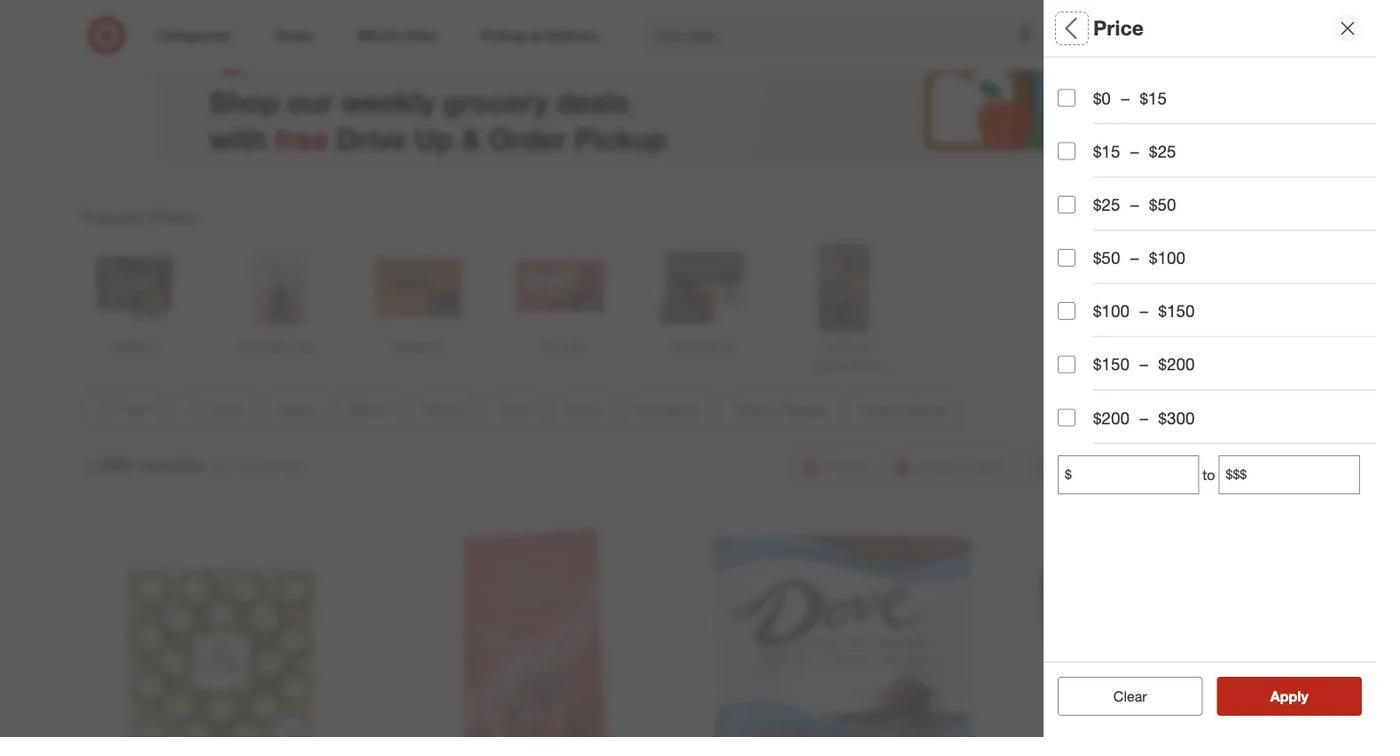 Task type: describe. For each thing, give the bounding box(es) containing it.
1 vertical spatial $200
[[1093, 408, 1130, 428]]

dietary
[[1058, 448, 1116, 469]]

bars
[[1239, 279, 1265, 294]]

occasion button
[[1058, 368, 1376, 430]]

pickup
[[575, 121, 667, 156]]

see results
[[1252, 688, 1327, 705]]

1,090 results for "chocolate"
[[82, 452, 305, 477]]

clear all
[[1105, 688, 1156, 705]]

t
[[1373, 155, 1376, 170]]

all
[[1058, 16, 1083, 40]]

peanut
[[1214, 217, 1253, 232]]

clear all button
[[1058, 678, 1203, 717]]

"chocolate"
[[232, 458, 305, 475]]

filters
[[1088, 16, 1143, 40]]

1 horizontal spatial $150
[[1159, 301, 1195, 322]]

none text field inside price dialog
[[1219, 456, 1360, 495]]

1 vertical spatial $150
[[1093, 354, 1130, 375]]

up
[[415, 121, 453, 156]]

for
[[211, 458, 228, 475]]

with
[[209, 121, 267, 156]]

$50  –  $100
[[1093, 248, 1186, 268]]

apply button
[[1217, 678, 1362, 717]]

musketeers;
[[1068, 155, 1136, 170]]

price dialog
[[1044, 0, 1376, 738]]

kit
[[1251, 155, 1265, 170]]

brownie;
[[1058, 217, 1107, 232]]

apply
[[1271, 688, 1309, 705]]

results for see
[[1281, 688, 1327, 705]]

cream;
[[1170, 217, 1211, 232]]

kinder;
[[1295, 155, 1335, 170]]

brand
[[1058, 132, 1106, 152]]

$0
[[1093, 88, 1111, 108]]

crunch;
[[1140, 155, 1184, 170]]

see
[[1252, 688, 1278, 705]]

ghirardelli;
[[1187, 155, 1247, 170]]

deals button
[[1058, 58, 1376, 120]]

$25  –  $50 checkbox
[[1058, 196, 1076, 214]]

see results button
[[1217, 678, 1362, 717]]

cookies
[[1110, 217, 1156, 232]]

0 vertical spatial $200
[[1159, 354, 1195, 375]]

brand 3 musketeers; crunch; ghirardelli; kit kat; kinder; lindt; t
[[1058, 132, 1376, 170]]

weekly
[[341, 84, 435, 119]]

price inside dialog
[[1093, 16, 1144, 40]]

barks;
[[1058, 279, 1093, 294]]

1 horizontal spatial $15
[[1140, 88, 1167, 108]]

all filters dialog
[[1044, 0, 1376, 738]]

all filters
[[1058, 16, 1143, 40]]

$200  –  $300 checkbox
[[1058, 409, 1076, 427]]

type
[[1058, 256, 1096, 276]]

$200  –  $300
[[1093, 408, 1195, 428]]

to
[[1203, 467, 1215, 484]]

popular
[[82, 207, 144, 227]]

none text field inside price dialog
[[1058, 456, 1199, 495]]

0 horizontal spatial $25
[[1093, 194, 1121, 215]]

0 horizontal spatial $50
[[1093, 248, 1121, 268]]



Task type: locate. For each thing, give the bounding box(es) containing it.
kat;
[[1269, 155, 1291, 170]]

None text field
[[1058, 456, 1199, 495]]

3
[[1058, 155, 1065, 170]]

0 vertical spatial price
[[1093, 16, 1144, 40]]

◎deals
[[209, 28, 359, 78]]

$0  –  $15 checkbox
[[1058, 89, 1076, 107]]

$50 up filled
[[1093, 248, 1121, 268]]

$0  –  $15
[[1093, 88, 1167, 108]]

grocery
[[443, 84, 548, 119]]

1 vertical spatial price
[[1058, 324, 1100, 345]]

flavor brownie; cookies & cream; peanut butter; peppermint
[[1058, 194, 1363, 232]]

search
[[1072, 28, 1115, 46]]

$100
[[1149, 248, 1186, 268], [1093, 301, 1130, 322]]

$100 up chocolates;
[[1149, 248, 1186, 268]]

$150
[[1159, 301, 1195, 322], [1093, 354, 1130, 375]]

results for 1,090
[[138, 452, 204, 477]]

occasion
[[1058, 386, 1134, 407]]

filters
[[148, 207, 198, 227]]

results inside 'button'
[[1281, 688, 1327, 705]]

clear for clear
[[1114, 688, 1147, 705]]

$150  –  $200
[[1093, 354, 1195, 375]]

0 vertical spatial $150
[[1159, 301, 1195, 322]]

1 horizontal spatial $200
[[1159, 354, 1195, 375]]

needs
[[1121, 448, 1172, 469]]

peppermint
[[1298, 217, 1363, 232]]

our
[[288, 84, 333, 119]]

1 horizontal spatial &
[[1159, 217, 1167, 232]]

$15  –  $25
[[1093, 141, 1176, 162]]

& left cream;
[[1159, 217, 1167, 232]]

clear button
[[1058, 678, 1203, 717]]

0 horizontal spatial $150
[[1093, 354, 1130, 375]]

drive
[[336, 121, 407, 156]]

0 vertical spatial $15
[[1140, 88, 1167, 108]]

free
[[275, 121, 328, 156]]

$150 up occasion at the right bottom of page
[[1093, 354, 1130, 375]]

order
[[489, 121, 567, 156]]

shop
[[209, 84, 280, 119]]

0 horizontal spatial $100
[[1093, 301, 1130, 322]]

$50
[[1149, 194, 1176, 215], [1093, 248, 1121, 268]]

0 horizontal spatial &
[[461, 121, 481, 156]]

1 vertical spatial $50
[[1093, 248, 1121, 268]]

1 vertical spatial $15
[[1093, 141, 1121, 162]]

& right up
[[461, 121, 481, 156]]

$100  –  $150
[[1093, 301, 1195, 322]]

1 clear from the left
[[1105, 688, 1138, 705]]

0 vertical spatial &
[[461, 121, 481, 156]]

&
[[461, 121, 481, 156], [1159, 217, 1167, 232]]

& inside ◎deals shop our weekly grocery deals with free drive up & order pickup
[[461, 121, 481, 156]]

flavor
[[1058, 194, 1107, 214]]

1 horizontal spatial $50
[[1149, 194, 1176, 215]]

price button
[[1058, 306, 1376, 368]]

0 vertical spatial $25
[[1149, 141, 1176, 162]]

$25
[[1149, 141, 1176, 162], [1093, 194, 1121, 215]]

$150 down chocolates;
[[1159, 301, 1195, 322]]

clear inside clear button
[[1114, 688, 1147, 705]]

1 horizontal spatial $25
[[1149, 141, 1176, 162]]

price down $100  –  $150 "checkbox"
[[1058, 324, 1100, 345]]

type barks; filled chocolates; candy bars
[[1058, 256, 1265, 294]]

What can we help you find? suggestions appear below search field
[[643, 16, 1085, 55]]

dietary needs
[[1058, 448, 1172, 469]]

1 vertical spatial $100
[[1093, 301, 1130, 322]]

& inside flavor brownie; cookies & cream; peanut butter; peppermint
[[1159, 217, 1167, 232]]

0 horizontal spatial $200
[[1093, 408, 1130, 428]]

$15  –  $25 checkbox
[[1058, 143, 1076, 160]]

1 horizontal spatial results
[[1281, 688, 1327, 705]]

search button
[[1072, 16, 1115, 59]]

clear inside clear all button
[[1105, 688, 1138, 705]]

$15
[[1140, 88, 1167, 108], [1093, 141, 1121, 162]]

$300
[[1159, 408, 1195, 428]]

candy
[[1200, 279, 1236, 294]]

clear for clear all
[[1105, 688, 1138, 705]]

price
[[1093, 16, 1144, 40], [1058, 324, 1100, 345]]

$25 up brownie;
[[1093, 194, 1121, 215]]

all
[[1142, 688, 1156, 705]]

$100  –  $150 checkbox
[[1058, 303, 1076, 320]]

results
[[138, 452, 204, 477], [1281, 688, 1327, 705]]

None text field
[[1219, 456, 1360, 495]]

1 horizontal spatial $100
[[1149, 248, 1186, 268]]

0 vertical spatial $100
[[1149, 248, 1186, 268]]

$15 right $15  –  $25 option
[[1093, 141, 1121, 162]]

filled
[[1097, 279, 1126, 294]]

deals
[[1058, 76, 1103, 96]]

dietary needs button
[[1058, 430, 1376, 492]]

lindt;
[[1338, 155, 1369, 170]]

0 vertical spatial results
[[138, 452, 204, 477]]

price right the all
[[1093, 16, 1144, 40]]

results left for
[[138, 452, 204, 477]]

0 horizontal spatial results
[[138, 452, 204, 477]]

1,090
[[82, 452, 133, 477]]

deals
[[556, 84, 629, 119]]

clear
[[1105, 688, 1138, 705], [1114, 688, 1147, 705]]

$50  –  $100 checkbox
[[1058, 249, 1076, 267]]

$50 up cream;
[[1149, 194, 1176, 215]]

$100 down filled
[[1093, 301, 1130, 322]]

1 vertical spatial results
[[1281, 688, 1327, 705]]

2 clear from the left
[[1114, 688, 1147, 705]]

$200
[[1159, 354, 1195, 375], [1093, 408, 1130, 428]]

◎deals shop our weekly grocery deals with free drive up & order pickup
[[209, 28, 667, 156]]

1 vertical spatial $25
[[1093, 194, 1121, 215]]

$150  –  $200 checkbox
[[1058, 356, 1076, 374]]

butter;
[[1257, 217, 1294, 232]]

1 vertical spatial &
[[1159, 217, 1167, 232]]

chocolates;
[[1130, 279, 1196, 294]]

popular filters
[[82, 207, 198, 227]]

$25  –  $50
[[1093, 194, 1176, 215]]

price inside button
[[1058, 324, 1100, 345]]

0 horizontal spatial $15
[[1093, 141, 1121, 162]]

0 vertical spatial $50
[[1149, 194, 1176, 215]]

results right see
[[1281, 688, 1327, 705]]

$15 right $0
[[1140, 88, 1167, 108]]

$25 left ghirardelli;
[[1149, 141, 1176, 162]]



Task type: vqa. For each thing, say whether or not it's contained in the screenshot.
"chocolate"
yes



